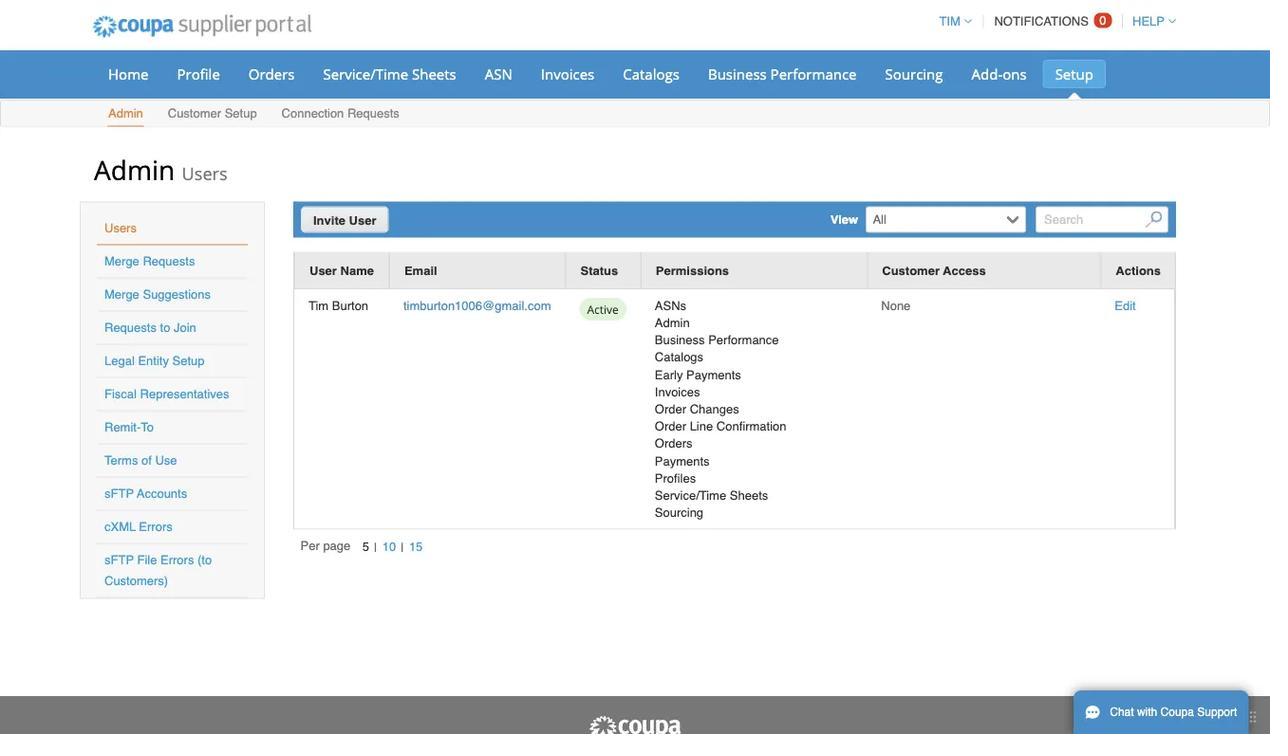Task type: locate. For each thing, give the bounding box(es) containing it.
0 vertical spatial catalogs
[[623, 64, 680, 84]]

setup down notifications 0
[[1055, 64, 1094, 84]]

navigation containing notifications 0
[[931, 3, 1176, 40]]

0 vertical spatial performance
[[771, 64, 857, 84]]

1 horizontal spatial coupa supplier portal image
[[588, 716, 683, 735]]

merge down users link
[[104, 254, 139, 269]]

user right invite
[[349, 213, 376, 227]]

users
[[182, 161, 228, 185], [104, 221, 137, 235]]

2 horizontal spatial setup
[[1055, 64, 1094, 84]]

business right catalogs link
[[708, 64, 767, 84]]

requests down service/time sheets link
[[347, 106, 400, 121]]

admin down admin link
[[94, 151, 175, 188]]

0 vertical spatial invoices
[[541, 64, 595, 84]]

orders
[[249, 64, 295, 84], [655, 437, 693, 451]]

1 horizontal spatial sheets
[[730, 489, 768, 503]]

1 merge from the top
[[104, 254, 139, 269]]

requests left to
[[104, 321, 157, 335]]

1 | from the left
[[374, 541, 377, 555]]

0 horizontal spatial sheets
[[412, 64, 456, 84]]

user inside button
[[310, 264, 337, 278]]

fiscal
[[104, 387, 137, 402]]

with
[[1137, 706, 1158, 720]]

0 horizontal spatial sourcing
[[655, 506, 704, 520]]

0 horizontal spatial navigation
[[301, 537, 428, 558]]

1 horizontal spatial tim
[[939, 14, 961, 28]]

customer
[[168, 106, 221, 121], [882, 264, 940, 278]]

sheets left asn
[[412, 64, 456, 84]]

0 vertical spatial setup
[[1055, 64, 1094, 84]]

chat
[[1110, 706, 1134, 720]]

1 vertical spatial setup
[[225, 106, 257, 121]]

connection requests
[[282, 106, 400, 121]]

admin inside 'asns admin business performance catalogs early payments invoices order changes order line confirmation orders payments profiles service/time sheets sourcing'
[[655, 316, 690, 330]]

0 horizontal spatial service/time
[[323, 64, 408, 84]]

1 vertical spatial service/time
[[655, 489, 726, 503]]

sheets down confirmation
[[730, 489, 768, 503]]

1 horizontal spatial customer
[[882, 264, 940, 278]]

0 vertical spatial customer
[[168, 106, 221, 121]]

0 vertical spatial admin
[[108, 106, 143, 121]]

order left line
[[655, 420, 686, 434]]

tim up sourcing link
[[939, 14, 961, 28]]

| right "5"
[[374, 541, 377, 555]]

orders link
[[236, 60, 307, 88]]

tim burton
[[309, 299, 368, 313]]

orders down line
[[655, 437, 693, 451]]

invoices right asn
[[541, 64, 595, 84]]

0 vertical spatial coupa supplier portal image
[[80, 3, 324, 50]]

catalogs inside 'asns admin business performance catalogs early payments invoices order changes order line confirmation orders payments profiles service/time sheets sourcing'
[[655, 350, 704, 365]]

early
[[655, 368, 683, 382]]

0 horizontal spatial tim
[[309, 299, 329, 313]]

confirmation
[[717, 420, 787, 434]]

service/time sheets link
[[311, 60, 469, 88]]

setup down 'join'
[[172, 354, 205, 368]]

invoices inside 'asns admin business performance catalogs early payments invoices order changes order line confirmation orders payments profiles service/time sheets sourcing'
[[655, 385, 700, 399]]

payments up profiles
[[655, 454, 710, 468]]

business
[[708, 64, 767, 84], [655, 333, 705, 347]]

1 horizontal spatial orders
[[655, 437, 693, 451]]

setup down the orders link
[[225, 106, 257, 121]]

1 horizontal spatial |
[[401, 541, 404, 555]]

merge down merge requests
[[104, 288, 139, 302]]

help
[[1133, 14, 1165, 28]]

customer inside button
[[882, 264, 940, 278]]

customer up none
[[882, 264, 940, 278]]

to
[[160, 321, 170, 335]]

1 horizontal spatial service/time
[[655, 489, 726, 503]]

order down early
[[655, 402, 686, 417]]

sourcing down profiles
[[655, 506, 704, 520]]

timburton1006@gmail.com
[[403, 299, 551, 313]]

view
[[831, 213, 858, 227]]

edit
[[1115, 299, 1136, 313]]

fiscal representatives
[[104, 387, 229, 402]]

0 vertical spatial tim
[[939, 14, 961, 28]]

1 vertical spatial customer
[[882, 264, 940, 278]]

0 horizontal spatial |
[[374, 541, 377, 555]]

customer down profile link
[[168, 106, 221, 121]]

performance
[[771, 64, 857, 84], [708, 333, 779, 347]]

1 horizontal spatial invoices
[[655, 385, 700, 399]]

sftp for sftp accounts
[[104, 487, 134, 501]]

coupa
[[1161, 706, 1194, 720]]

1 horizontal spatial user
[[349, 213, 376, 227]]

1 vertical spatial sftp
[[104, 554, 134, 568]]

requests to join link
[[104, 321, 196, 335]]

admin down "home" link
[[108, 106, 143, 121]]

user
[[349, 213, 376, 227], [310, 264, 337, 278]]

1 horizontal spatial navigation
[[931, 3, 1176, 40]]

1 vertical spatial performance
[[708, 333, 779, 347]]

tim for tim burton
[[309, 299, 329, 313]]

file
[[137, 554, 157, 568]]

sftp file errors (to customers)
[[104, 554, 212, 589]]

0 horizontal spatial users
[[104, 221, 137, 235]]

customer for customer setup
[[168, 106, 221, 121]]

user name
[[310, 264, 374, 278]]

sftp up 'customers)'
[[104, 554, 134, 568]]

1 sftp from the top
[[104, 487, 134, 501]]

orders up connection
[[249, 64, 295, 84]]

1 vertical spatial sourcing
[[655, 506, 704, 520]]

requests for connection requests
[[347, 106, 400, 121]]

1 vertical spatial invoices
[[655, 385, 700, 399]]

0 horizontal spatial customer
[[168, 106, 221, 121]]

business down asns
[[655, 333, 705, 347]]

1 horizontal spatial business
[[708, 64, 767, 84]]

sftp up "cxml"
[[104, 487, 134, 501]]

0 horizontal spatial setup
[[172, 354, 205, 368]]

invoices down early
[[655, 385, 700, 399]]

timburton1006@gmail.com link
[[403, 299, 551, 313]]

1 vertical spatial orders
[[655, 437, 693, 451]]

customer setup
[[168, 106, 257, 121]]

5 | 10 | 15
[[362, 540, 423, 555]]

0 vertical spatial user
[[349, 213, 376, 227]]

sftp inside the sftp file errors (to customers)
[[104, 554, 134, 568]]

admin down asns
[[655, 316, 690, 330]]

legal entity setup link
[[104, 354, 205, 368]]

chat with coupa support
[[1110, 706, 1237, 720]]

0 vertical spatial users
[[182, 161, 228, 185]]

order
[[655, 402, 686, 417], [655, 420, 686, 434]]

merge suggestions
[[104, 288, 211, 302]]

sourcing
[[885, 64, 943, 84], [655, 506, 704, 520]]

page
[[323, 539, 351, 553]]

2 merge from the top
[[104, 288, 139, 302]]

2 vertical spatial admin
[[655, 316, 690, 330]]

sheets
[[412, 64, 456, 84], [730, 489, 768, 503]]

0 vertical spatial sheets
[[412, 64, 456, 84]]

requests for merge requests
[[143, 254, 195, 269]]

customers)
[[104, 574, 168, 589]]

1 vertical spatial users
[[104, 221, 137, 235]]

1 vertical spatial admin
[[94, 151, 175, 188]]

2 sftp from the top
[[104, 554, 134, 568]]

cxml
[[104, 520, 136, 535]]

admin link
[[107, 102, 144, 127]]

0 vertical spatial navigation
[[931, 3, 1176, 40]]

1 horizontal spatial sourcing
[[885, 64, 943, 84]]

1 vertical spatial requests
[[143, 254, 195, 269]]

remit-
[[104, 421, 141, 435]]

requests to join
[[104, 321, 196, 335]]

|
[[374, 541, 377, 555], [401, 541, 404, 555]]

0 horizontal spatial coupa supplier portal image
[[80, 3, 324, 50]]

| left 15
[[401, 541, 404, 555]]

asn link
[[473, 60, 525, 88]]

active
[[587, 301, 619, 317]]

asn
[[485, 64, 512, 84]]

payments up changes
[[686, 368, 741, 382]]

1 horizontal spatial setup
[[225, 106, 257, 121]]

users up merge requests
[[104, 221, 137, 235]]

1 vertical spatial payments
[[655, 454, 710, 468]]

errors inside the sftp file errors (to customers)
[[160, 554, 194, 568]]

0 horizontal spatial business
[[655, 333, 705, 347]]

navigation containing per page
[[301, 537, 428, 558]]

terms of use link
[[104, 454, 177, 468]]

1 vertical spatial sheets
[[730, 489, 768, 503]]

0 vertical spatial requests
[[347, 106, 400, 121]]

errors down accounts
[[139, 520, 173, 535]]

2 vertical spatial requests
[[104, 321, 157, 335]]

merge for merge suggestions
[[104, 288, 139, 302]]

line
[[690, 420, 713, 434]]

0 vertical spatial orders
[[249, 64, 295, 84]]

users link
[[104, 221, 137, 235]]

merge suggestions link
[[104, 288, 211, 302]]

errors
[[139, 520, 173, 535], [160, 554, 194, 568]]

0 vertical spatial merge
[[104, 254, 139, 269]]

connection requests link
[[281, 102, 401, 127]]

sftp accounts
[[104, 487, 187, 501]]

sheets inside service/time sheets link
[[412, 64, 456, 84]]

catalogs right "invoices" link
[[623, 64, 680, 84]]

users down customer setup link
[[182, 161, 228, 185]]

help link
[[1124, 14, 1176, 28]]

1 vertical spatial catalogs
[[655, 350, 704, 365]]

1 vertical spatial tim
[[309, 299, 329, 313]]

home link
[[96, 60, 161, 88]]

2 order from the top
[[655, 420, 686, 434]]

requests up suggestions
[[143, 254, 195, 269]]

service/time down profiles
[[655, 489, 726, 503]]

0 vertical spatial business
[[708, 64, 767, 84]]

1 vertical spatial merge
[[104, 288, 139, 302]]

1 vertical spatial user
[[310, 264, 337, 278]]

5
[[362, 540, 369, 555]]

1 vertical spatial order
[[655, 420, 686, 434]]

service/time
[[323, 64, 408, 84], [655, 489, 726, 503]]

1 vertical spatial navigation
[[301, 537, 428, 558]]

sourcing down tim link
[[885, 64, 943, 84]]

sheets inside 'asns admin business performance catalogs early payments invoices order changes order line confirmation orders payments profiles service/time sheets sourcing'
[[730, 489, 768, 503]]

0 vertical spatial service/time
[[323, 64, 408, 84]]

merge
[[104, 254, 139, 269], [104, 288, 139, 302]]

catalogs up early
[[655, 350, 704, 365]]

service/time up connection requests on the top left
[[323, 64, 408, 84]]

remit-to
[[104, 421, 154, 435]]

View text field
[[868, 207, 1002, 232]]

1 vertical spatial business
[[655, 333, 705, 347]]

navigation
[[931, 3, 1176, 40], [301, 537, 428, 558]]

search image
[[1145, 211, 1163, 228]]

coupa supplier portal image
[[80, 3, 324, 50], [588, 716, 683, 735]]

admin users
[[94, 151, 228, 188]]

email
[[404, 264, 437, 278]]

0 vertical spatial sftp
[[104, 487, 134, 501]]

setup inside "setup" link
[[1055, 64, 1094, 84]]

user left name
[[310, 264, 337, 278]]

asns
[[655, 299, 686, 313]]

1 vertical spatial errors
[[160, 554, 194, 568]]

legal
[[104, 354, 135, 368]]

0 horizontal spatial user
[[310, 264, 337, 278]]

suggestions
[[143, 288, 211, 302]]

errors left the (to
[[160, 554, 194, 568]]

per page
[[301, 539, 351, 553]]

add-ons
[[972, 64, 1027, 84]]

1 horizontal spatial users
[[182, 161, 228, 185]]

0 vertical spatial order
[[655, 402, 686, 417]]

tim left burton
[[309, 299, 329, 313]]

requests
[[347, 106, 400, 121], [143, 254, 195, 269], [104, 321, 157, 335]]

orders inside 'asns admin business performance catalogs early payments invoices order changes order line confirmation orders payments profiles service/time sheets sourcing'
[[655, 437, 693, 451]]

business performance link
[[696, 60, 869, 88]]



Task type: vqa. For each thing, say whether or not it's contained in the screenshot.
ninth heading from the top of the page
no



Task type: describe. For each thing, give the bounding box(es) containing it.
profiles
[[655, 471, 696, 486]]

terms of use
[[104, 454, 177, 468]]

name
[[340, 264, 374, 278]]

2 vertical spatial setup
[[172, 354, 205, 368]]

performance inside 'asns admin business performance catalogs early payments invoices order changes order line confirmation orders payments profiles service/time sheets sourcing'
[[708, 333, 779, 347]]

to
[[141, 421, 154, 435]]

customer setup link
[[167, 102, 258, 127]]

email button
[[404, 261, 437, 281]]

customer access button
[[882, 261, 986, 281]]

10
[[382, 540, 396, 555]]

1 vertical spatial coupa supplier portal image
[[588, 716, 683, 735]]

connection
[[282, 106, 344, 121]]

tim link
[[931, 14, 972, 28]]

0 vertical spatial payments
[[686, 368, 741, 382]]

access
[[943, 264, 986, 278]]

actions
[[1116, 263, 1161, 278]]

cxml errors link
[[104, 520, 173, 535]]

invite user
[[313, 213, 376, 227]]

edit link
[[1115, 299, 1136, 313]]

active button
[[580, 297, 626, 326]]

permissions
[[656, 264, 729, 278]]

status
[[581, 264, 618, 278]]

per
[[301, 539, 320, 553]]

user inside "link"
[[349, 213, 376, 227]]

15 button
[[404, 537, 428, 557]]

sftp file errors (to customers) link
[[104, 554, 212, 589]]

admin for admin
[[108, 106, 143, 121]]

notifications
[[994, 14, 1089, 28]]

merge for merge requests
[[104, 254, 139, 269]]

0 horizontal spatial orders
[[249, 64, 295, 84]]

legal entity setup
[[104, 354, 205, 368]]

(to
[[197, 554, 212, 568]]

10 button
[[377, 537, 401, 557]]

invoices link
[[529, 60, 607, 88]]

admin for admin users
[[94, 151, 175, 188]]

0 horizontal spatial invoices
[[541, 64, 595, 84]]

business inside 'asns admin business performance catalogs early payments invoices order changes order line confirmation orders payments profiles service/time sheets sourcing'
[[655, 333, 705, 347]]

service/time sheets
[[323, 64, 456, 84]]

sourcing link
[[873, 60, 956, 88]]

join
[[174, 321, 196, 335]]

merge requests link
[[104, 254, 195, 269]]

sftp accounts link
[[104, 487, 187, 501]]

setup inside customer setup link
[[225, 106, 257, 121]]

burton
[[332, 299, 368, 313]]

accounts
[[137, 487, 187, 501]]

entity
[[138, 354, 169, 368]]

sftp for sftp file errors (to customers)
[[104, 554, 134, 568]]

users inside admin users
[[182, 161, 228, 185]]

merge requests
[[104, 254, 195, 269]]

catalogs link
[[611, 60, 692, 88]]

of
[[141, 454, 152, 468]]

0
[[1100, 13, 1107, 28]]

profile
[[177, 64, 220, 84]]

1 order from the top
[[655, 402, 686, 417]]

15
[[409, 540, 423, 555]]

cxml errors
[[104, 520, 173, 535]]

user name button
[[310, 261, 374, 281]]

service/time inside 'asns admin business performance catalogs early payments invoices order changes order line confirmation orders payments profiles service/time sheets sourcing'
[[655, 489, 726, 503]]

2 | from the left
[[401, 541, 404, 555]]

ons
[[1003, 64, 1027, 84]]

permissions button
[[656, 261, 729, 281]]

terms
[[104, 454, 138, 468]]

invite user link
[[301, 207, 389, 233]]

customer access
[[882, 264, 986, 278]]

none
[[881, 299, 911, 313]]

chat with coupa support button
[[1074, 691, 1249, 735]]

remit-to link
[[104, 421, 154, 435]]

customer for customer access
[[882, 264, 940, 278]]

setup link
[[1043, 60, 1106, 88]]

Search text field
[[1036, 206, 1169, 233]]

tim for tim
[[939, 14, 961, 28]]

use
[[155, 454, 177, 468]]

profile link
[[165, 60, 232, 88]]

invite
[[313, 213, 346, 227]]

support
[[1198, 706, 1237, 720]]

status button
[[581, 261, 618, 281]]

add-ons link
[[959, 60, 1039, 88]]

home
[[108, 64, 149, 84]]

0 vertical spatial errors
[[139, 520, 173, 535]]

0 vertical spatial sourcing
[[885, 64, 943, 84]]

5 button
[[357, 537, 374, 557]]

sourcing inside 'asns admin business performance catalogs early payments invoices order changes order line confirmation orders payments profiles service/time sheets sourcing'
[[655, 506, 704, 520]]

add-
[[972, 64, 1003, 84]]

fiscal representatives link
[[104, 387, 229, 402]]

asns admin business performance catalogs early payments invoices order changes order line confirmation orders payments profiles service/time sheets sourcing
[[655, 299, 787, 520]]



